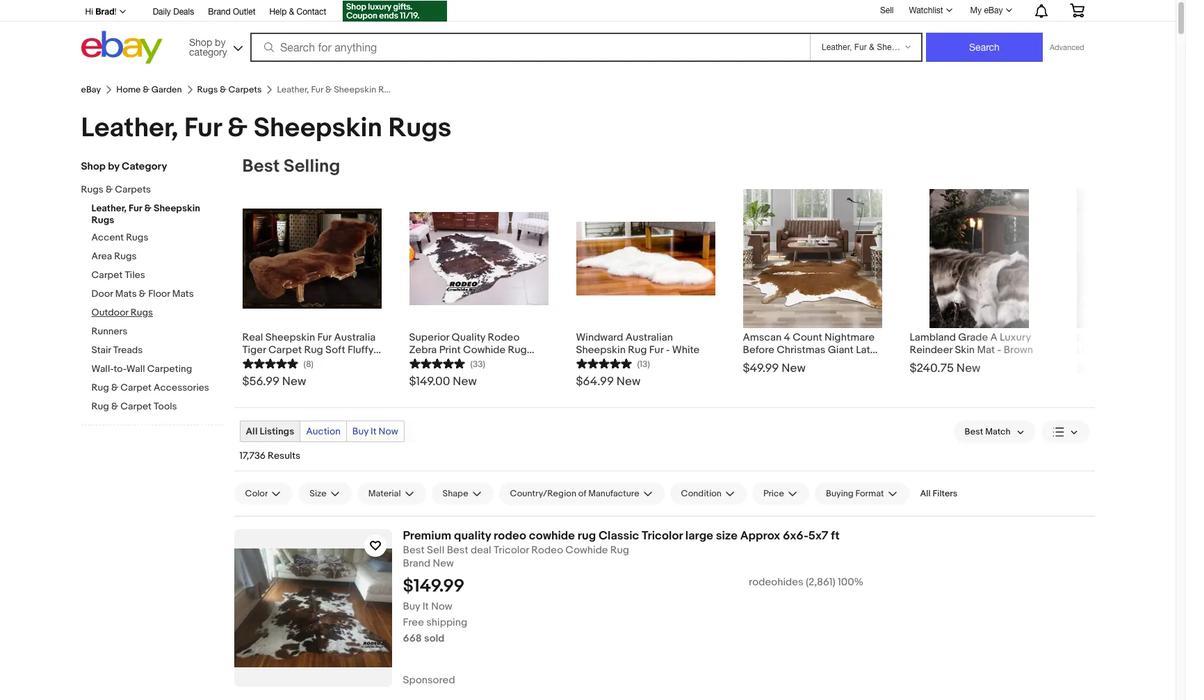 Task type: describe. For each thing, give the bounding box(es) containing it.
advanced
[[1050, 43, 1084, 51]]

$149.99
[[403, 576, 465, 597]]

sell inside account navigation
[[880, 5, 894, 15]]

now inside $149.99 buy it now free shipping 668 sold
[[431, 600, 452, 613]]

wall-to-wall carpeting link
[[91, 363, 224, 376]]

best inside dropdown button
[[965, 426, 983, 437]]

multi
[[820, 356, 843, 369]]

premium quality rodeo cowhide rug classic tricolor large size approx 6x6-5x7 ft link
[[403, 529, 1095, 544]]

cowhide inside premium quality rodeo cowhide rug classic tricolor large size approx 6x6-5x7 ft best sell best deal tricolor rodeo cowhide rug brand new
[[566, 544, 608, 557]]

best match button
[[954, 421, 1036, 443]]

real sheepskin fur australia tiger carpet rug soft fluffy plain mat chair sofa link
[[242, 328, 381, 369]]

wall-
[[91, 363, 114, 375]]

fluffy
[[348, 343, 373, 357]]

rodeo
[[494, 529, 526, 543]]

$149.00 new
[[409, 375, 477, 389]]

country/region of manufacture button
[[499, 483, 664, 505]]

lambland
[[910, 331, 956, 344]]

- inside lambland grade a luxury reindeer skin mat - brown $240.75 new
[[997, 343, 1002, 357]]

leather, inside rugs & carpets leather, fur & sheepskin rugs accent rugs area rugs carpet tiles door mats & floor mats outdoor rugs runners stair treads wall-to-wall carpeting rug & carpet accessories rug & carpet tools
[[91, 202, 127, 214]]

door
[[91, 288, 113, 300]]

rug inside windward australian sheepskin rug fur - white
[[628, 343, 647, 357]]

quality
[[454, 529, 491, 543]]

sponsored
[[403, 674, 455, 687]]

all for all filters
[[920, 488, 931, 499]]

zebra
[[409, 343, 437, 357]]

17,736
[[240, 450, 266, 462]]

1 vertical spatial rugs & carpets link
[[81, 184, 213, 197]]

nightmare
[[825, 331, 875, 344]]

new for $64.99 new
[[617, 375, 641, 389]]

it inside $149.99 buy it now free shipping 668 sold
[[423, 600, 429, 613]]

brand outlet
[[208, 7, 255, 17]]

superior
[[409, 331, 449, 344]]

balloons
[[777, 356, 818, 369]]

real
[[242, 331, 263, 344]]

new for $46.99 new
[[1117, 362, 1141, 375]]

before
[[743, 343, 775, 357]]

mat inside lambland grade a luxury reindeer skin mat - brown $240.75 new
[[977, 343, 995, 357]]

sold
[[424, 632, 445, 645]]

co
[[846, 356, 860, 369]]

brand inside account navigation
[[208, 7, 231, 17]]

rugs & carpets leather, fur & sheepskin rugs accent rugs area rugs carpet tiles door mats & floor mats outdoor rugs runners stair treads wall-to-wall carpeting rug & carpet accessories rug & carpet tools
[[81, 184, 209, 412]]

1 mats from the left
[[115, 288, 137, 300]]

sheepskin inside rugs & carpets leather, fur & sheepskin rugs accent rugs area rugs carpet tiles door mats & floor mats outdoor rugs runners stair treads wall-to-wall carpeting rug & carpet accessories rug & carpet tools
[[154, 202, 200, 214]]

new inside premium quality rodeo cowhide rug classic tricolor large size approx 6x6-5x7 ft best sell best deal tricolor rodeo cowhide rug brand new
[[433, 557, 454, 570]]

ebay inside "link"
[[984, 6, 1003, 15]]

lambland grade a luxury reindeer skin mat - brown image
[[930, 189, 1029, 328]]

tools
[[154, 400, 177, 412]]

esupport 12v car auto blue led light momentary speaker horn push button metal to image
[[1077, 189, 1186, 328]]

brand inside premium quality rodeo cowhide rug classic tricolor large size approx 6x6-5x7 ft best sell best deal tricolor rodeo cowhide rug brand new
[[403, 557, 430, 570]]

stair treads link
[[91, 344, 224, 357]]

superior quality rodeo zebra print cowhide rug approx 5' x 7' link
[[409, 328, 548, 369]]

17,736 results
[[240, 450, 300, 462]]

contact
[[297, 7, 326, 17]]

$240.75
[[910, 362, 954, 375]]

outdoor rugs link
[[91, 307, 224, 320]]

buy it now link
[[347, 421, 404, 442]]

new for $49.99 new
[[782, 362, 806, 375]]

plain
[[242, 356, 265, 369]]

(13) link
[[576, 357, 650, 370]]

1 vertical spatial ebay
[[81, 84, 101, 95]]

7'
[[465, 356, 472, 369]]

category
[[122, 160, 167, 173]]

auction
[[306, 426, 341, 437]]

amscan 4 count nightmare before christmas giant latex plastic balloons multi co
[[743, 331, 881, 369]]

rodeo inside superior quality rodeo zebra print cowhide rug approx 5' x 7'
[[488, 331, 520, 344]]

new for $149.00 new
[[453, 375, 477, 389]]

5x7
[[808, 529, 828, 543]]

$64.99
[[576, 375, 614, 389]]

accent rugs link
[[91, 232, 224, 245]]

$49.99
[[743, 362, 779, 375]]

deals
[[173, 7, 194, 17]]

(13)
[[637, 359, 650, 370]]

best down leather, fur & sheepskin rugs
[[242, 156, 280, 177]]

classic
[[599, 529, 639, 543]]

white
[[672, 343, 700, 357]]

daily
[[153, 7, 171, 17]]

hi brad !
[[85, 6, 117, 17]]

by for category
[[215, 37, 226, 48]]

shop by category banner
[[78, 0, 1095, 67]]

brand outlet link
[[208, 5, 255, 20]]

runners link
[[91, 325, 224, 339]]

get the coupon image
[[343, 1, 447, 22]]

0 vertical spatial leather,
[[81, 112, 178, 145]]

watchlist
[[909, 6, 943, 15]]

0 horizontal spatial tricolor
[[494, 544, 529, 557]]

premium
[[403, 529, 451, 543]]

0 vertical spatial now
[[379, 426, 398, 437]]

x
[[457, 356, 462, 369]]

rodeohides
[[749, 576, 803, 589]]

buy it now
[[352, 426, 398, 437]]

to-
[[114, 363, 126, 375]]

mat inside real sheepskin fur australia tiger carpet rug soft fluffy plain mat chair sofa
[[267, 356, 285, 369]]

100%
[[838, 576, 864, 589]]

2 mats from the left
[[172, 288, 194, 300]]

$46.99
[[1077, 362, 1114, 375]]

$46.99 new
[[1077, 362, 1141, 375]]

all filters button
[[915, 483, 963, 505]]

rug & carpet tools link
[[91, 400, 224, 414]]

my ebay
[[970, 6, 1003, 15]]

area
[[91, 250, 112, 262]]

fur down rugs & carpets at the left of page
[[184, 112, 221, 145]]

grade
[[958, 331, 988, 344]]

shape button
[[431, 483, 493, 505]]

amscan 4 count nightmare before christmas giant latex plastic balloons multi co image
[[743, 189, 882, 328]]

premium quality rodeo cowhide rug classic tricolor large size approx 6x6-5x7 ft best sell best deal tricolor rodeo cowhide rug brand new
[[403, 529, 840, 570]]

amscan
[[743, 331, 782, 344]]

latex
[[856, 343, 881, 357]]

$64.99 new
[[576, 375, 641, 389]]

buy inside $149.99 buy it now free shipping 668 sold
[[403, 600, 420, 613]]

material
[[368, 488, 401, 499]]

rug & carpet accessories link
[[91, 382, 224, 395]]

Search for anything text field
[[252, 34, 807, 60]]

reindeer
[[910, 343, 953, 357]]

carpet tiles link
[[91, 269, 224, 282]]

amscan 4 count nightmare before christmas giant latex plastic balloons multi co link
[[743, 328, 882, 369]]

view: list view image
[[1052, 424, 1078, 439]]

rug inside premium quality rodeo cowhide rug classic tricolor large size approx 6x6-5x7 ft best sell best deal tricolor rodeo cowhide rug brand new
[[610, 544, 629, 557]]

filters
[[933, 488, 958, 499]]

superior quality rodeo zebra print cowhide rug approx 5' x 7' image
[[409, 212, 548, 305]]

size
[[310, 488, 327, 499]]

5 out of 5 stars image for $149.00
[[409, 357, 465, 370]]

carpets for rugs & carpets leather, fur & sheepskin rugs accent rugs area rugs carpet tiles door mats & floor mats outdoor rugs runners stair treads wall-to-wall carpeting rug & carpet accessories rug & carpet tools
[[115, 184, 151, 195]]

manufacture
[[588, 488, 639, 499]]

5 out of 5 stars image for $64.99
[[576, 357, 632, 370]]

4
[[784, 331, 790, 344]]

0 vertical spatial rugs & carpets link
[[197, 84, 262, 95]]

0 vertical spatial buy
[[352, 426, 368, 437]]

premium quality rodeo cowhide rug classic tricolor large size approx 6x6-5x7 ft image
[[234, 529, 392, 687]]

4.9 out of 5 stars image
[[242, 357, 298, 370]]

australian
[[626, 331, 673, 344]]

shop for shop by category
[[81, 160, 106, 173]]



Task type: vqa. For each thing, say whether or not it's contained in the screenshot.
Specialty Paint & Coatings Link
no



Task type: locate. For each thing, give the bounding box(es) containing it.
1 vertical spatial buy
[[403, 600, 420, 613]]

sheepskin up chair
[[265, 331, 315, 344]]

1 horizontal spatial buy
[[403, 600, 420, 613]]

main content
[[234, 156, 1186, 700]]

watchlist link
[[901, 2, 959, 19]]

0 vertical spatial all
[[246, 426, 258, 437]]

my
[[970, 6, 982, 15]]

None submit
[[926, 33, 1043, 62]]

0 horizontal spatial by
[[108, 160, 119, 173]]

shop for shop by category
[[189, 37, 212, 48]]

fur up accent rugs link
[[129, 202, 142, 214]]

cowhide inside superior quality rodeo zebra print cowhide rug approx 5' x 7'
[[463, 343, 506, 357]]

1 horizontal spatial tricolor
[[642, 529, 683, 543]]

all left filters
[[920, 488, 931, 499]]

country/region of manufacture
[[510, 488, 639, 499]]

ebay link
[[81, 84, 101, 95]]

giant
[[828, 343, 854, 357]]

5 out of 5 stars image up $149.00 new
[[409, 357, 465, 370]]

sheepskin
[[254, 112, 382, 145], [154, 202, 200, 214], [265, 331, 315, 344], [576, 343, 626, 357]]

fur inside rugs & carpets leather, fur & sheepskin rugs accent rugs area rugs carpet tiles door mats & floor mats outdoor rugs runners stair treads wall-to-wall carpeting rug & carpet accessories rug & carpet tools
[[129, 202, 142, 214]]

2 5 out of 5 stars image from the left
[[576, 357, 632, 370]]

0 horizontal spatial cowhide
[[463, 343, 506, 357]]

0 vertical spatial sell
[[880, 5, 894, 15]]

best left match at the bottom right of the page
[[965, 426, 983, 437]]

1 vertical spatial cowhide
[[566, 544, 608, 557]]

1 horizontal spatial it
[[423, 600, 429, 613]]

0 horizontal spatial mat
[[267, 356, 285, 369]]

mats right floor
[[172, 288, 194, 300]]

skin
[[955, 343, 975, 357]]

ft
[[831, 529, 840, 543]]

windward australian sheepskin rug fur - white image
[[576, 222, 715, 295]]

0 horizontal spatial now
[[379, 426, 398, 437]]

new down skin
[[957, 362, 981, 375]]

size button
[[299, 483, 352, 505]]

of
[[578, 488, 586, 499]]

- left white
[[666, 343, 670, 357]]

rodeo
[[488, 331, 520, 344], [531, 544, 563, 557]]

0 horizontal spatial mats
[[115, 288, 137, 300]]

it right auction
[[371, 426, 376, 437]]

by down brand outlet link at the top left of the page
[[215, 37, 226, 48]]

1 vertical spatial now
[[431, 600, 452, 613]]

5 out of 5 stars image up $64.99 new
[[576, 357, 632, 370]]

(8)
[[303, 359, 314, 370]]

windward
[[576, 331, 623, 344]]

buy right auction
[[352, 426, 368, 437]]

best down premium
[[403, 544, 425, 557]]

home & garden link
[[116, 84, 182, 95]]

fur up sofa at the left of the page
[[317, 331, 332, 344]]

rug inside superior quality rodeo zebra print cowhide rug approx 5' x 7'
[[508, 343, 527, 357]]

runners
[[91, 325, 127, 337]]

1 horizontal spatial ebay
[[984, 6, 1003, 15]]

sheepskin inside real sheepskin fur australia tiger carpet rug soft fluffy plain mat chair sofa
[[265, 331, 315, 344]]

0 horizontal spatial rodeo
[[488, 331, 520, 344]]

material button
[[357, 483, 426, 505]]

now up the shipping
[[431, 600, 452, 613]]

fur up the (13)
[[649, 343, 664, 357]]

shop down deals
[[189, 37, 212, 48]]

0 horizontal spatial shop
[[81, 160, 106, 173]]

mat right skin
[[977, 343, 995, 357]]

account navigation
[[78, 0, 1095, 24]]

approx right "size"
[[740, 529, 780, 543]]

0 vertical spatial it
[[371, 426, 376, 437]]

carpeting
[[147, 363, 192, 375]]

color
[[245, 488, 268, 499]]

sell down premium
[[427, 544, 444, 557]]

best selling
[[242, 156, 340, 177]]

0 vertical spatial shop
[[189, 37, 212, 48]]

category
[[189, 46, 227, 57]]

!
[[114, 7, 117, 17]]

5'
[[446, 356, 454, 369]]

0 horizontal spatial it
[[371, 426, 376, 437]]

carpets for rugs & carpets
[[228, 84, 262, 95]]

rodeo right quality
[[488, 331, 520, 344]]

condition
[[681, 488, 722, 499]]

rodeo down cowhide
[[531, 544, 563, 557]]

cowhide up (33)
[[463, 343, 506, 357]]

1 vertical spatial it
[[423, 600, 429, 613]]

listings
[[260, 426, 294, 437]]

condition button
[[670, 483, 747, 505]]

rug
[[304, 343, 323, 357], [508, 343, 527, 357], [628, 343, 647, 357], [91, 382, 109, 394], [91, 400, 109, 412], [610, 544, 629, 557]]

format
[[856, 488, 884, 499]]

new inside lambland grade a luxury reindeer skin mat - brown $240.75 new
[[957, 362, 981, 375]]

carpets down shop by category
[[115, 184, 151, 195]]

ebay left the 'home'
[[81, 84, 101, 95]]

1 horizontal spatial by
[[215, 37, 226, 48]]

rodeo inside premium quality rodeo cowhide rug classic tricolor large size approx 6x6-5x7 ft best sell best deal tricolor rodeo cowhide rug brand new
[[531, 544, 563, 557]]

approx inside premium quality rodeo cowhide rug classic tricolor large size approx 6x6-5x7 ft best sell best deal tricolor rodeo cowhide rug brand new
[[740, 529, 780, 543]]

approx up $149.00
[[409, 356, 444, 369]]

garden
[[151, 84, 182, 95]]

new up "$149.99"
[[433, 557, 454, 570]]

treads
[[113, 344, 143, 356]]

fur inside real sheepskin fur australia tiger carpet rug soft fluffy plain mat chair sofa
[[317, 331, 332, 344]]

1 horizontal spatial all
[[920, 488, 931, 499]]

tiger
[[242, 343, 266, 357]]

floor
[[148, 288, 170, 300]]

leather, down the 'home'
[[81, 112, 178, 145]]

1 horizontal spatial -
[[997, 343, 1002, 357]]

none submit inside shop by category banner
[[926, 33, 1043, 62]]

match
[[985, 426, 1011, 437]]

5 out of 5 stars image
[[409, 357, 465, 370], [576, 357, 632, 370]]

buy up free
[[403, 600, 420, 613]]

1 vertical spatial carpets
[[115, 184, 151, 195]]

brad
[[95, 6, 114, 17]]

shop left category
[[81, 160, 106, 173]]

0 horizontal spatial ebay
[[81, 84, 101, 95]]

0 vertical spatial rodeo
[[488, 331, 520, 344]]

1 horizontal spatial now
[[431, 600, 452, 613]]

your shopping cart image
[[1069, 3, 1085, 17]]

all for all listings
[[246, 426, 258, 437]]

0 vertical spatial approx
[[409, 356, 444, 369]]

rug
[[578, 529, 596, 543]]

1 vertical spatial rodeo
[[531, 544, 563, 557]]

carpets inside rugs & carpets leather, fur & sheepskin rugs accent rugs area rugs carpet tiles door mats & floor mats outdoor rugs runners stair treads wall-to-wall carpeting rug & carpet accessories rug & carpet tools
[[115, 184, 151, 195]]

0 horizontal spatial buy
[[352, 426, 368, 437]]

carpet
[[91, 269, 123, 281], [268, 343, 302, 357], [120, 382, 152, 394], [120, 400, 152, 412]]

buy
[[352, 426, 368, 437], [403, 600, 420, 613]]

deal
[[471, 544, 491, 557]]

buying
[[826, 488, 854, 499]]

leather, fur & sheepskin rugs
[[81, 112, 452, 145]]

superior quality rodeo zebra print cowhide rug approx 5' x 7'
[[409, 331, 527, 369]]

new down 7'
[[453, 375, 477, 389]]

approx inside superior quality rodeo zebra print cowhide rug approx 5' x 7'
[[409, 356, 444, 369]]

by left category
[[108, 160, 119, 173]]

best down the quality
[[447, 544, 468, 557]]

quality
[[452, 331, 485, 344]]

best
[[242, 156, 280, 177], [965, 426, 983, 437], [403, 544, 425, 557], [447, 544, 468, 557]]

brown
[[1004, 343, 1033, 357]]

1 horizontal spatial approx
[[740, 529, 780, 543]]

by for category
[[108, 160, 119, 173]]

6x6-
[[783, 529, 809, 543]]

advanced link
[[1043, 33, 1091, 61]]

windward australian sheepskin rug fur - white link
[[576, 328, 715, 357]]

rodeohides (2,861) 100%
[[749, 576, 864, 589]]

1 horizontal spatial carpets
[[228, 84, 262, 95]]

ebay
[[984, 6, 1003, 15], [81, 84, 101, 95]]

0 horizontal spatial sell
[[427, 544, 444, 557]]

1 vertical spatial approx
[[740, 529, 780, 543]]

cowhide
[[529, 529, 575, 543]]

ebay right my
[[984, 6, 1003, 15]]

& inside account navigation
[[289, 7, 294, 17]]

sheepskin up $64.99
[[576, 343, 626, 357]]

now up material dropdown button
[[379, 426, 398, 437]]

stair
[[91, 344, 111, 356]]

sell link
[[874, 5, 900, 15]]

size
[[716, 529, 738, 543]]

shop
[[189, 37, 212, 48], [81, 160, 106, 173]]

it
[[371, 426, 376, 437], [423, 600, 429, 613]]

new right $46.99
[[1117, 362, 1141, 375]]

all listings
[[246, 426, 294, 437]]

print
[[439, 343, 461, 357]]

daily deals
[[153, 7, 194, 17]]

1 vertical spatial leather,
[[91, 202, 127, 214]]

carpet inside real sheepskin fur australia tiger carpet rug soft fluffy plain mat chair sofa
[[268, 343, 302, 357]]

all listings link
[[240, 421, 300, 442]]

1 horizontal spatial 5 out of 5 stars image
[[576, 357, 632, 370]]

- inside windward australian sheepskin rug fur - white
[[666, 343, 670, 357]]

shop inside shop by category
[[189, 37, 212, 48]]

0 vertical spatial carpets
[[228, 84, 262, 95]]

2 - from the left
[[997, 343, 1002, 357]]

area rugs link
[[91, 250, 224, 264]]

1 vertical spatial all
[[920, 488, 931, 499]]

0 horizontal spatial 5 out of 5 stars image
[[409, 357, 465, 370]]

leather,
[[81, 112, 178, 145], [91, 202, 127, 214]]

new for $56.99 new
[[282, 375, 306, 389]]

sofa
[[315, 356, 336, 369]]

all inside button
[[920, 488, 931, 499]]

1 horizontal spatial cowhide
[[566, 544, 608, 557]]

windward australian sheepskin rug fur - white
[[576, 331, 700, 357]]

by inside shop by category
[[215, 37, 226, 48]]

shape
[[443, 488, 468, 499]]

1 horizontal spatial sell
[[880, 5, 894, 15]]

1 vertical spatial brand
[[403, 557, 430, 570]]

tricolor down rodeo on the bottom left of the page
[[494, 544, 529, 557]]

sell inside premium quality rodeo cowhide rug classic tricolor large size approx 6x6-5x7 ft best sell best deal tricolor rodeo cowhide rug brand new
[[427, 544, 444, 557]]

shop by category button
[[183, 31, 245, 61]]

1 horizontal spatial mats
[[172, 288, 194, 300]]

fur inside windward australian sheepskin rug fur - white
[[649, 343, 664, 357]]

mat up $56.99 new
[[267, 356, 285, 369]]

0 vertical spatial ebay
[[984, 6, 1003, 15]]

$49.99 new
[[743, 362, 806, 375]]

large
[[685, 529, 713, 543]]

daily deals link
[[153, 5, 194, 20]]

rugs
[[197, 84, 218, 95], [388, 112, 452, 145], [81, 184, 103, 195], [91, 214, 114, 226], [126, 232, 148, 243], [114, 250, 137, 262], [131, 307, 153, 318]]

brand left outlet
[[208, 7, 231, 17]]

tiles
[[125, 269, 145, 281]]

0 vertical spatial by
[[215, 37, 226, 48]]

mats down tiles
[[115, 288, 137, 300]]

home
[[116, 84, 141, 95]]

it up free
[[423, 600, 429, 613]]

real sheepskin fur australia tiger carpet rug soft fluffy plain mat chair sofa image
[[242, 208, 381, 309]]

1 horizontal spatial brand
[[403, 557, 430, 570]]

outdoor
[[91, 307, 128, 318]]

0 horizontal spatial carpets
[[115, 184, 151, 195]]

0 horizontal spatial brand
[[208, 7, 231, 17]]

1 5 out of 5 stars image from the left
[[409, 357, 465, 370]]

sheepskin inside windward australian sheepskin rug fur - white
[[576, 343, 626, 357]]

sheepskin up selling at the left top
[[254, 112, 382, 145]]

tricolor left large
[[642, 529, 683, 543]]

1 - from the left
[[666, 343, 670, 357]]

hi
[[85, 7, 93, 17]]

color button
[[234, 483, 293, 505]]

sheepskin up accent rugs link
[[154, 202, 200, 214]]

leather, up "accent" in the top left of the page
[[91, 202, 127, 214]]

0 horizontal spatial all
[[246, 426, 258, 437]]

brand up "$149.99"
[[403, 557, 430, 570]]

0 vertical spatial cowhide
[[463, 343, 506, 357]]

1 vertical spatial shop
[[81, 160, 106, 173]]

all up 17,736
[[246, 426, 258, 437]]

0 horizontal spatial -
[[666, 343, 670, 357]]

1 vertical spatial sell
[[427, 544, 444, 557]]

buying format
[[826, 488, 884, 499]]

new down christmas on the right of page
[[782, 362, 806, 375]]

new down the (13)
[[617, 375, 641, 389]]

cowhide down rug
[[566, 544, 608, 557]]

- left brown
[[997, 343, 1002, 357]]

sell left watchlist
[[880, 5, 894, 15]]

1 vertical spatial by
[[108, 160, 119, 173]]

carpets up leather, fur & sheepskin rugs
[[228, 84, 262, 95]]

door mats & floor mats link
[[91, 288, 224, 301]]

0 horizontal spatial approx
[[409, 356, 444, 369]]

0 vertical spatial brand
[[208, 7, 231, 17]]

all filters
[[920, 488, 958, 499]]

main content containing best selling
[[234, 156, 1186, 700]]

tricolor
[[642, 529, 683, 543], [494, 544, 529, 557]]

1 horizontal spatial mat
[[977, 343, 995, 357]]

new down chair
[[282, 375, 306, 389]]

shop by category
[[189, 37, 227, 57]]

1 horizontal spatial shop
[[189, 37, 212, 48]]

1 horizontal spatial rodeo
[[531, 544, 563, 557]]

rug inside real sheepskin fur australia tiger carpet rug soft fluffy plain mat chair sofa
[[304, 343, 323, 357]]



